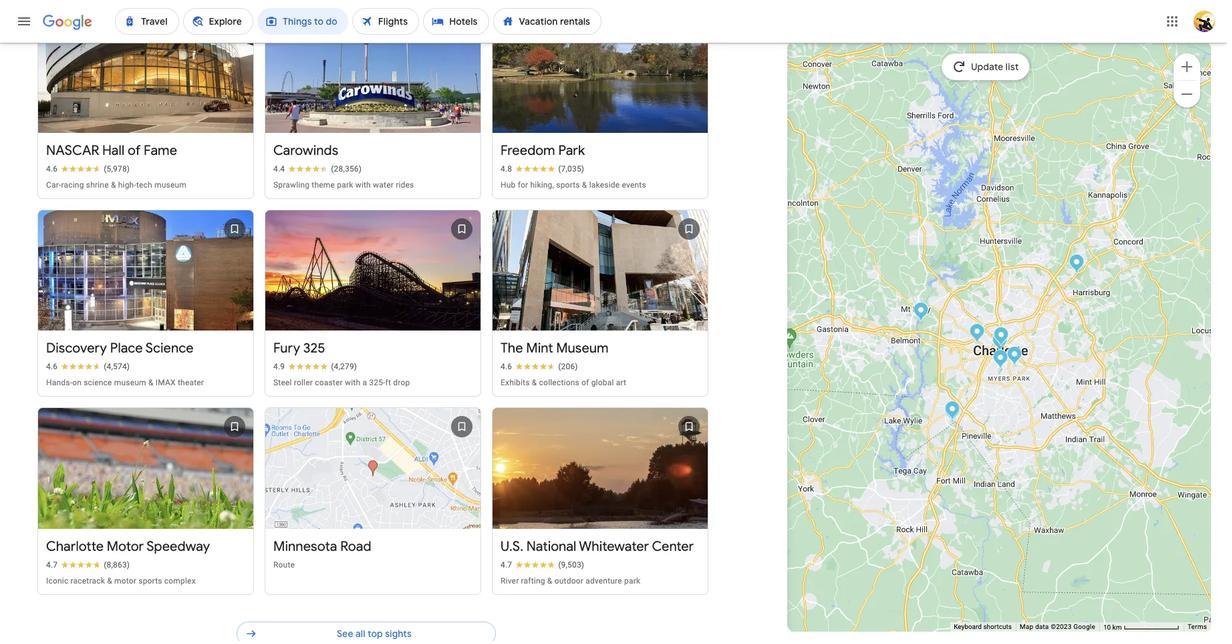 Task type: describe. For each thing, give the bounding box(es) containing it.
& left motor
[[107, 577, 112, 586]]

4.7 out of 5 stars from 8,863 reviews image
[[46, 560, 130, 571]]

terms link
[[1188, 624, 1207, 631]]

art
[[616, 378, 626, 388]]

fame
[[144, 142, 177, 159]]

save charlotte motor speedway to collection image
[[219, 411, 251, 443]]

(4,574)
[[104, 362, 130, 372]]

steel roller coaster with a 325-ft drop
[[273, 378, 410, 388]]

fury 325
[[273, 340, 325, 357]]

center
[[652, 539, 694, 555]]

freedom
[[501, 142, 555, 159]]

sprawling
[[273, 180, 310, 190]]

(4,279)
[[331, 362, 357, 372]]

shrine
[[86, 180, 109, 190]]

& right rafting
[[547, 577, 553, 586]]

nascar
[[46, 142, 99, 159]]

car-racing shrine & high-tech museum
[[46, 180, 187, 190]]

(8,863)
[[104, 561, 130, 570]]

discovery place science
[[46, 340, 194, 357]]

global
[[591, 378, 614, 388]]

motor
[[107, 539, 144, 555]]

325-
[[369, 378, 385, 388]]

lakeside
[[589, 180, 620, 190]]

adventure
[[586, 577, 622, 586]]

the mint museum
[[501, 340, 609, 357]]

update
[[972, 61, 1004, 73]]

©2023
[[1051, 624, 1072, 631]]

325
[[303, 340, 325, 357]]

sprawling theme park with water rides
[[273, 180, 414, 190]]

on
[[72, 378, 82, 388]]

theater
[[178, 378, 204, 388]]

see all top sights button
[[237, 618, 496, 642]]

main menu image
[[16, 13, 32, 29]]

discovery place science image
[[994, 327, 1009, 349]]

4.9
[[273, 362, 285, 372]]

1 horizontal spatial park
[[624, 577, 641, 586]]

4.8
[[501, 164, 512, 174]]

(5,978)
[[104, 164, 130, 174]]

speedway
[[147, 539, 210, 555]]

hub
[[501, 180, 516, 190]]

hub for hiking, sports & lakeside events
[[501, 180, 646, 190]]

shortcuts
[[984, 624, 1012, 631]]

hands-on science museum & imax theater
[[46, 378, 204, 388]]

u.s. national whitewater center image
[[914, 302, 929, 324]]

river
[[501, 577, 519, 586]]

map
[[1020, 624, 1034, 631]]

iconic racetrack & motor sports complex
[[46, 577, 196, 586]]

fury
[[273, 340, 300, 357]]

save minnesota road to collection image
[[446, 411, 478, 443]]

0 horizontal spatial museum
[[114, 378, 146, 388]]

car-
[[46, 180, 61, 190]]

keyboard shortcuts button
[[954, 623, 1012, 632]]

0 horizontal spatial park
[[337, 180, 353, 190]]

keyboard shortcuts
[[954, 624, 1012, 631]]

4.4
[[273, 164, 285, 174]]

1 vertical spatial of
[[582, 378, 589, 388]]

terms
[[1188, 624, 1207, 631]]

list
[[1006, 61, 1019, 73]]

update list button
[[942, 53, 1030, 80]]

nascar hall of fame image
[[992, 332, 1008, 354]]

save u.s. national whitewater center to collection image
[[673, 411, 705, 443]]

the mint museum image
[[1007, 346, 1023, 368]]

(206)
[[558, 362, 578, 372]]

1 vertical spatial sports
[[139, 577, 162, 586]]

with for carowinds
[[355, 180, 371, 190]]

save nascar hall of fame to collection image
[[219, 15, 251, 47]]

exhibits & collections of global art
[[501, 378, 626, 388]]

zoom out map image
[[1179, 86, 1195, 102]]

hands-
[[46, 378, 72, 388]]

& left the high-
[[111, 180, 116, 190]]

park
[[559, 142, 585, 159]]

update list
[[972, 61, 1019, 73]]

save the mint museum to collection image
[[673, 213, 705, 245]]

charlotte
[[46, 539, 104, 555]]

save freedom park charlotte, north carolina to collection image
[[673, 15, 705, 47]]

fury 325 image
[[945, 401, 960, 423]]

10
[[1104, 624, 1111, 631]]

4.6 out of 5 stars from 5,978 reviews image
[[46, 164, 130, 174]]

ft
[[385, 378, 391, 388]]

google
[[1074, 624, 1096, 631]]

theme
[[312, 180, 335, 190]]

see all top sights
[[337, 628, 412, 640]]



Task type: locate. For each thing, give the bounding box(es) containing it.
route
[[273, 561, 295, 570]]

4.6 for the mint museum
[[501, 362, 512, 372]]

for
[[518, 180, 528, 190]]

(7,035)
[[558, 164, 584, 174]]

sights
[[385, 628, 412, 640]]

science
[[146, 340, 194, 357]]

charlotte motor speedway image
[[1069, 254, 1085, 276]]

1 horizontal spatial sports
[[556, 180, 580, 190]]

4.7 up iconic on the left bottom of page
[[46, 561, 58, 570]]

place
[[110, 340, 143, 357]]

freedom park image
[[993, 350, 1008, 372]]

whitewater
[[579, 539, 649, 555]]

drop
[[393, 378, 410, 388]]

& down 4.6 out of 5 stars from 206 reviews image
[[532, 378, 537, 388]]

science
[[84, 378, 112, 388]]

4.6 up hands-
[[46, 362, 58, 372]]

roller
[[294, 378, 313, 388]]

4.6 for discovery place science
[[46, 362, 58, 372]]

0 vertical spatial of
[[128, 142, 141, 159]]

top
[[368, 628, 383, 640]]

4.4 out of 5 stars from 28,356 reviews image
[[273, 164, 362, 174]]

save discovery place science to collection image
[[219, 213, 251, 245]]

coaster
[[315, 378, 343, 388]]

sports down (7,035)
[[556, 180, 580, 190]]

mint
[[526, 340, 553, 357]]

0 horizontal spatial sports
[[139, 577, 162, 586]]

1 horizontal spatial of
[[582, 378, 589, 388]]

museum
[[556, 340, 609, 357]]

0 vertical spatial park
[[337, 180, 353, 190]]

data
[[1035, 624, 1049, 631]]

park
[[337, 180, 353, 190], [624, 577, 641, 586]]

sports right motor
[[139, 577, 162, 586]]

save carowinds to collection image
[[446, 15, 478, 47]]

1 4.7 from the left
[[46, 561, 58, 570]]

the
[[501, 340, 523, 357]]

4.6 for nascar hall of fame
[[46, 164, 58, 174]]

u.s. national whitewater center
[[501, 539, 694, 555]]

save fury 325 to collection image
[[446, 213, 478, 245]]

with
[[355, 180, 371, 190], [345, 378, 360, 388]]

of right hall
[[128, 142, 141, 159]]

rides
[[396, 180, 414, 190]]

2 4.7 from the left
[[501, 561, 512, 570]]

see
[[337, 628, 353, 640]]

0 vertical spatial sports
[[556, 180, 580, 190]]

0 horizontal spatial of
[[128, 142, 141, 159]]

4.6 up car-
[[46, 164, 58, 174]]

events
[[622, 180, 646, 190]]

4.7 out of 5 stars from 9,503 reviews image
[[501, 560, 584, 571]]

4.7 for charlotte motor speedway
[[46, 561, 58, 570]]

museum right tech
[[154, 180, 187, 190]]

0 vertical spatial with
[[355, 180, 371, 190]]

charlotte motor speedway
[[46, 539, 210, 555]]

river rafting & outdoor adventure park
[[501, 577, 641, 586]]

4.7 for u.s. national whitewater center
[[501, 561, 512, 570]]

collections
[[539, 378, 580, 388]]

iconic
[[46, 577, 68, 586]]

1 vertical spatial museum
[[114, 378, 146, 388]]

outdoor
[[555, 577, 584, 586]]

tech
[[136, 180, 152, 190]]

km
[[1113, 624, 1122, 631]]

0 vertical spatial museum
[[154, 180, 187, 190]]

minnesota road route
[[273, 539, 371, 570]]

10 km button
[[1100, 623, 1184, 633]]

steel
[[273, 378, 292, 388]]

with left water
[[355, 180, 371, 190]]

0 horizontal spatial 4.7
[[46, 561, 58, 570]]

exhibits
[[501, 378, 530, 388]]

4.6
[[46, 164, 58, 174], [46, 362, 58, 372], [501, 362, 512, 372]]

4.9 out of 5 stars from 4,279 reviews image
[[273, 362, 357, 372]]

road
[[340, 539, 371, 555]]

1 vertical spatial park
[[624, 577, 641, 586]]

nascar hall of fame
[[46, 142, 177, 159]]

discovery
[[46, 340, 107, 357]]

national
[[527, 539, 577, 555]]

high-
[[118, 180, 136, 190]]

4.6 inside image
[[46, 164, 58, 174]]

minnesota
[[273, 539, 337, 555]]

complex
[[164, 577, 196, 586]]

water
[[373, 180, 394, 190]]

map data ©2023 google
[[1020, 624, 1096, 631]]

(9,503)
[[558, 561, 584, 570]]

with left a
[[345, 378, 360, 388]]

4.6 out of 5 stars from 206 reviews image
[[501, 362, 578, 372]]

motor
[[114, 577, 136, 586]]

imax
[[156, 378, 176, 388]]

& left imax
[[148, 378, 154, 388]]

u.s.
[[501, 539, 523, 555]]

list
[[32, 0, 714, 601]]

rafting
[[521, 577, 545, 586]]

all
[[356, 628, 365, 640]]

museum down (4,574)
[[114, 378, 146, 388]]

list containing nascar hall of fame
[[32, 0, 714, 601]]

hall
[[102, 142, 124, 159]]

zoom in map image
[[1179, 58, 1195, 75]]

minnesota road image
[[970, 324, 985, 346]]

park right adventure
[[624, 577, 641, 586]]

with for fury 325
[[345, 378, 360, 388]]

4.6 out of 5 stars from 4,574 reviews image
[[46, 362, 130, 372]]

4.8 out of 5 stars from 7,035 reviews image
[[501, 164, 584, 174]]

racetrack
[[71, 577, 105, 586]]

4.7 up river
[[501, 561, 512, 570]]

racing
[[61, 180, 84, 190]]

sports
[[556, 180, 580, 190], [139, 577, 162, 586]]

museum
[[154, 180, 187, 190], [114, 378, 146, 388]]

& left lakeside
[[582, 180, 587, 190]]

1 horizontal spatial 4.7
[[501, 561, 512, 570]]

of left global
[[582, 378, 589, 388]]

4.6 up the exhibits
[[501, 362, 512, 372]]

1 horizontal spatial museum
[[154, 180, 187, 190]]

freedom park
[[501, 142, 585, 159]]

keyboard
[[954, 624, 982, 631]]

1 vertical spatial with
[[345, 378, 360, 388]]

park down the (28,356)
[[337, 180, 353, 190]]

carowinds
[[273, 142, 338, 159]]

map region
[[650, 40, 1227, 642]]

10 km
[[1104, 624, 1124, 631]]

carowinds image
[[945, 403, 960, 425]]

(28,356)
[[331, 164, 362, 174]]



Task type: vqa. For each thing, say whether or not it's contained in the screenshot.


